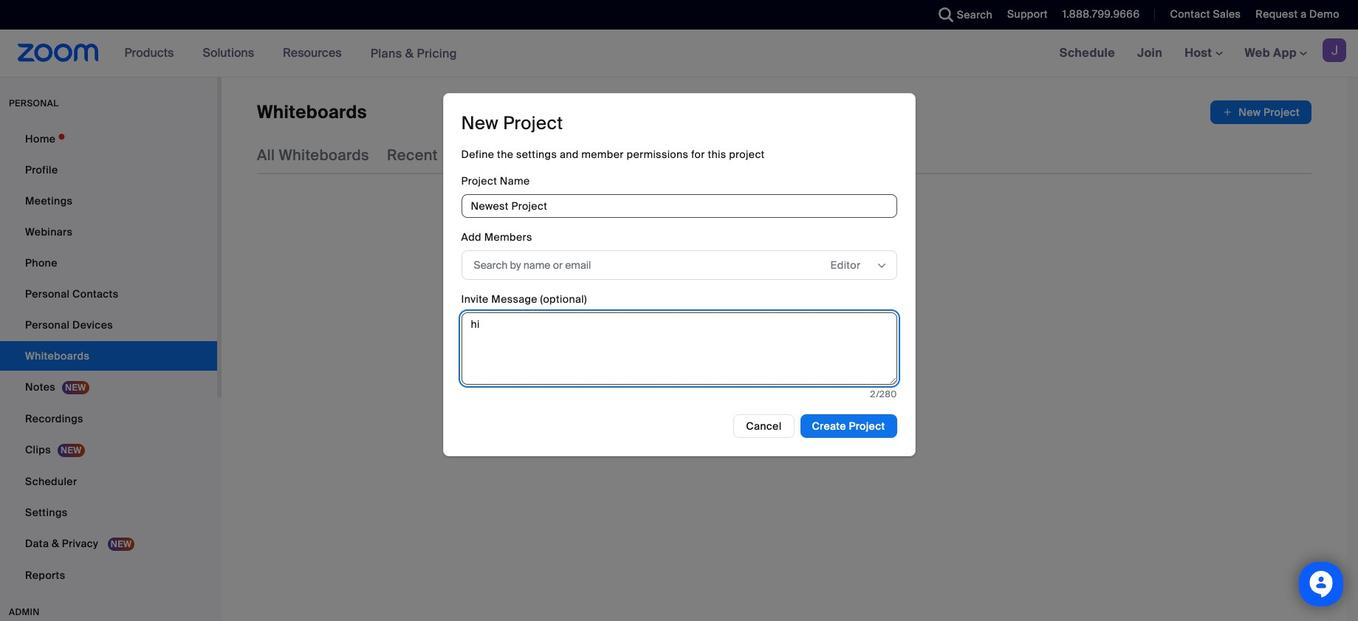 Task type: locate. For each thing, give the bounding box(es) containing it.
whiteboards
[[257, 100, 367, 123], [279, 146, 369, 165], [480, 146, 571, 165]]

data
[[25, 537, 49, 550]]

0 vertical spatial project
[[729, 148, 765, 161]]

1 vertical spatial personal
[[25, 318, 70, 332]]

notes
[[25, 380, 55, 394]]

personal inside the 'personal devices' link
[[25, 318, 70, 332]]

1 vertical spatial project
[[826, 275, 888, 298]]

new inside dialog
[[461, 112, 499, 135]]

support link
[[996, 0, 1052, 30], [1007, 7, 1048, 21]]

new up the define
[[461, 112, 499, 135]]

data & privacy link
[[0, 529, 217, 559]]

create your first project
[[681, 275, 888, 298]]

whiteboards right all
[[279, 146, 369, 165]]

scheduler
[[25, 475, 77, 488]]

whiteboards up all whiteboards
[[257, 100, 367, 123]]

& inside data & privacy link
[[52, 537, 59, 550]]

create left your
[[681, 275, 740, 298]]

whiteboards for all
[[279, 146, 369, 165]]

0 vertical spatial &
[[405, 45, 414, 61]]

project
[[729, 148, 765, 161], [826, 275, 888, 298]]

& for privacy
[[52, 537, 59, 550]]

profile
[[25, 163, 58, 177]]

your
[[744, 275, 783, 298]]

project name
[[461, 174, 530, 188]]

schedule
[[1060, 45, 1115, 61]]

0 horizontal spatial create
[[681, 275, 740, 298]]

home link
[[0, 124, 217, 154]]

create project
[[812, 420, 885, 433]]

new
[[1239, 106, 1261, 119], [461, 112, 499, 135]]

message
[[491, 293, 538, 306]]

project down 2/280
[[849, 420, 885, 433]]

project
[[1264, 106, 1300, 119], [503, 112, 563, 135], [461, 174, 497, 188], [849, 420, 885, 433]]

personal inside personal contacts link
[[25, 287, 70, 301]]

starred
[[716, 146, 770, 165]]

0 horizontal spatial new project
[[461, 112, 563, 135]]

create for create project
[[812, 420, 846, 433]]

personal down phone
[[25, 287, 70, 301]]

cancel
[[746, 420, 782, 433]]

new project
[[1239, 106, 1300, 119], [461, 112, 563, 135]]

0 horizontal spatial new
[[461, 112, 499, 135]]

with
[[643, 146, 673, 165]]

first
[[787, 275, 821, 298]]

&
[[405, 45, 414, 61], [52, 537, 59, 550]]

and
[[560, 148, 579, 161]]

project inside button
[[849, 420, 885, 433]]

personal devices link
[[0, 310, 217, 340]]

request a demo link
[[1245, 0, 1358, 30], [1256, 7, 1340, 21]]

personal for personal contacts
[[25, 287, 70, 301]]

personal
[[25, 287, 70, 301], [25, 318, 70, 332]]

webinars link
[[0, 217, 217, 247]]

2/280
[[870, 389, 897, 400]]

project up settings
[[503, 112, 563, 135]]

1 vertical spatial create
[[812, 420, 846, 433]]

1.888.799.9666 button
[[1052, 0, 1144, 30], [1063, 7, 1140, 21]]

0 horizontal spatial &
[[52, 537, 59, 550]]

reports link
[[0, 561, 217, 590]]

1 horizontal spatial create
[[812, 420, 846, 433]]

scheduler link
[[0, 467, 217, 496]]

new project inside dialog
[[461, 112, 563, 135]]

product information navigation
[[113, 30, 468, 78]]

new project button
[[1211, 100, 1312, 124]]

0 vertical spatial personal
[[25, 287, 70, 301]]

new project dialog
[[443, 93, 916, 457]]

1 horizontal spatial new project
[[1239, 106, 1300, 119]]

whiteboards up name
[[480, 146, 571, 165]]

personal down personal contacts
[[25, 318, 70, 332]]

for
[[691, 148, 705, 161]]

clips link
[[0, 435, 217, 465]]

privacy
[[62, 537, 98, 550]]

pricing
[[417, 45, 457, 61]]

2 personal from the top
[[25, 318, 70, 332]]

& right 'plans' on the left
[[405, 45, 414, 61]]

join link
[[1126, 30, 1174, 77]]

create inside create project button
[[812, 420, 846, 433]]

1 horizontal spatial new
[[1239, 106, 1261, 119]]

create
[[681, 275, 740, 298], [812, 420, 846, 433]]

contact sales link up join at the top of the page
[[1159, 0, 1245, 30]]

project inside "button"
[[1264, 106, 1300, 119]]

settings
[[25, 506, 68, 519]]

meetings link
[[0, 186, 217, 216]]

Search by name or email,Search by name or email text field
[[474, 254, 800, 276]]

add image
[[1223, 105, 1233, 120]]

all
[[257, 146, 275, 165]]

contact sales
[[1170, 7, 1241, 21]]

project down the editor
[[826, 275, 888, 298]]

e.g. Happy Crew text field
[[461, 194, 897, 218]]

project right add image
[[1264, 106, 1300, 119]]

& inside product information navigation
[[405, 45, 414, 61]]

clips
[[25, 443, 51, 456]]

create right cancel
[[812, 420, 846, 433]]

editor button
[[831, 254, 875, 276]]

profile link
[[0, 155, 217, 185]]

settings
[[516, 148, 557, 161]]

1 personal from the top
[[25, 287, 70, 301]]

plans & pricing link
[[371, 45, 457, 61], [371, 45, 457, 61]]

0 vertical spatial create
[[681, 275, 740, 298]]

new right add image
[[1239, 106, 1261, 119]]

my whiteboards
[[456, 146, 571, 165]]

personal
[[9, 97, 59, 109]]

me
[[676, 146, 699, 165]]

home
[[25, 132, 56, 146]]

contact sales link
[[1159, 0, 1245, 30], [1170, 7, 1241, 21]]

1 horizontal spatial &
[[405, 45, 414, 61]]

& right data
[[52, 537, 59, 550]]

project right this
[[729, 148, 765, 161]]

0 horizontal spatial project
[[729, 148, 765, 161]]

demo
[[1310, 7, 1340, 21]]

1 vertical spatial &
[[52, 537, 59, 550]]

new project up my whiteboards
[[461, 112, 563, 135]]

show options image
[[876, 260, 887, 272]]

new project right add image
[[1239, 106, 1300, 119]]

banner
[[0, 30, 1358, 78]]



Task type: vqa. For each thing, say whether or not it's contained in the screenshot.
the right project
yes



Task type: describe. For each thing, give the bounding box(es) containing it.
all whiteboards
[[257, 146, 369, 165]]

project inside new project dialog
[[729, 148, 765, 161]]

add
[[461, 231, 482, 244]]

data & privacy
[[25, 537, 101, 550]]

add members
[[461, 231, 532, 244]]

personal devices
[[25, 318, 113, 332]]

sales
[[1213, 7, 1241, 21]]

notes link
[[0, 372, 217, 403]]

zoom logo image
[[18, 44, 99, 62]]

phone
[[25, 256, 57, 270]]

phone link
[[0, 248, 217, 278]]

meetings navigation
[[1049, 30, 1358, 78]]

cancel button
[[734, 414, 794, 438]]

meetings
[[25, 194, 73, 208]]

plans
[[371, 45, 402, 61]]

contacts
[[72, 287, 118, 301]]

whiteboards for my
[[480, 146, 571, 165]]

shared with me
[[588, 146, 699, 165]]

personal contacts
[[25, 287, 118, 301]]

contact
[[1170, 7, 1210, 21]]

permissions
[[627, 148, 689, 161]]

webinars
[[25, 225, 73, 239]]

plans & pricing
[[371, 45, 457, 61]]

name
[[500, 174, 530, 188]]

personal contacts link
[[0, 279, 217, 309]]

the
[[497, 148, 514, 161]]

shared
[[588, 146, 640, 165]]

Invite Message (optional) text field
[[461, 313, 897, 385]]

whiteboards application
[[257, 100, 1312, 124]]

new inside "button"
[[1239, 106, 1261, 119]]

reports
[[25, 569, 65, 582]]

join
[[1137, 45, 1163, 61]]

devices
[[72, 318, 113, 332]]

support
[[1007, 7, 1048, 21]]

& for pricing
[[405, 45, 414, 61]]

recordings
[[25, 412, 83, 425]]

request
[[1256, 7, 1298, 21]]

personal menu menu
[[0, 124, 217, 592]]

invite message (optional)
[[461, 293, 587, 306]]

invite
[[461, 293, 489, 306]]

personal for personal devices
[[25, 318, 70, 332]]

this
[[708, 148, 726, 161]]

recordings link
[[0, 404, 217, 434]]

contact sales link up meetings navigation
[[1170, 7, 1241, 21]]

define the settings and member permissions for this project
[[461, 148, 765, 161]]

define
[[461, 148, 494, 161]]

banner containing schedule
[[0, 30, 1358, 78]]

project down the define
[[461, 174, 497, 188]]

create project button
[[800, 414, 897, 438]]

tabs of all whiteboard page tab list
[[257, 136, 903, 174]]

members
[[484, 231, 532, 244]]

editor
[[831, 259, 861, 272]]

admin
[[9, 606, 40, 618]]

whiteboards inside application
[[257, 100, 367, 123]]

schedule link
[[1049, 30, 1126, 77]]

request a demo
[[1256, 7, 1340, 21]]

(optional)
[[540, 293, 587, 306]]

member
[[581, 148, 624, 161]]

settings link
[[0, 498, 217, 527]]

1.888.799.9666
[[1063, 7, 1140, 21]]

create for create your first project
[[681, 275, 740, 298]]

my
[[456, 146, 476, 165]]

a
[[1301, 7, 1307, 21]]

recent
[[387, 146, 438, 165]]

1 horizontal spatial project
[[826, 275, 888, 298]]

new project inside "button"
[[1239, 106, 1300, 119]]



